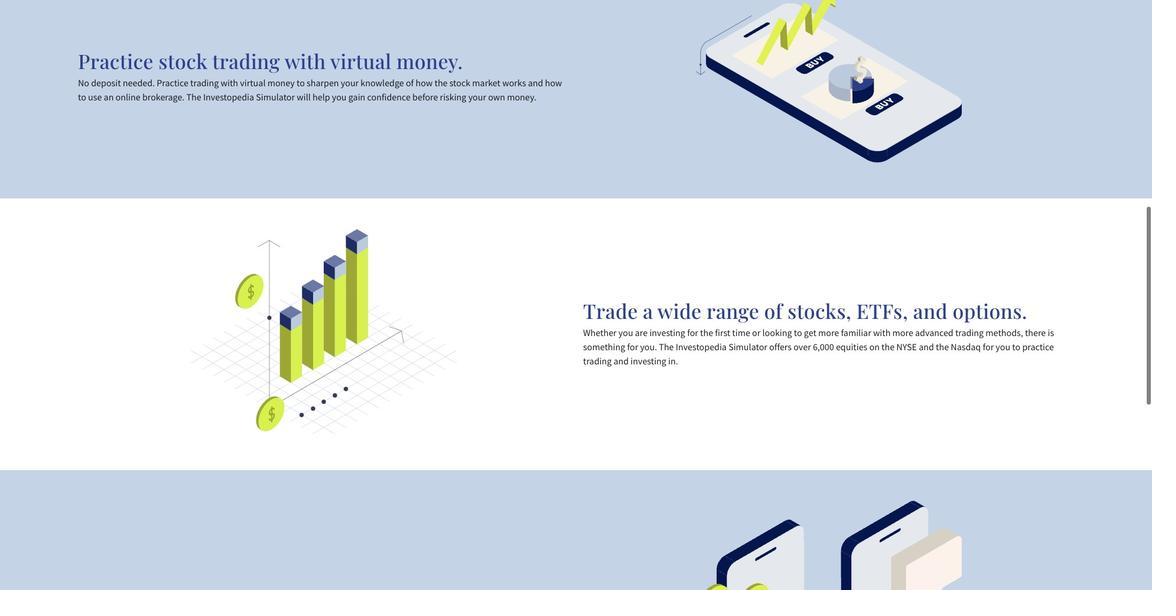 Task type: locate. For each thing, give the bounding box(es) containing it.
the right you.
[[659, 342, 674, 356]]

1 horizontal spatial virtual
[[331, 47, 392, 75]]

get
[[805, 328, 817, 342]]

and
[[528, 78, 544, 92], [914, 297, 948, 325], [919, 342, 935, 356], [614, 356, 629, 370]]

1 vertical spatial simulator
[[729, 342, 768, 356]]

virtual up 'knowledge'
[[331, 47, 392, 75]]

use
[[88, 92, 102, 106]]

with up sharpen
[[285, 47, 326, 75]]

are
[[635, 328, 648, 342]]

looking
[[763, 328, 793, 342]]

for down wide
[[688, 328, 699, 342]]

the inside practice stock trading with virtual money. no deposit needed. practice trading with virtual money to sharpen your knowledge of how the stock market works and how to use an online brokerage. the investopedia simulator will help you gain confidence before risking your own money.
[[187, 92, 201, 106]]

0 vertical spatial of
[[406, 78, 414, 92]]

stocks,
[[788, 297, 852, 325]]

with down etfs,
[[874, 328, 891, 342]]

0 vertical spatial investopedia
[[203, 92, 254, 106]]

money. right own
[[507, 92, 537, 106]]

stock up brokerage.
[[159, 47, 208, 75]]

trading
[[212, 47, 280, 75], [190, 78, 219, 92], [956, 328, 985, 342], [584, 356, 612, 370]]

with
[[285, 47, 326, 75], [221, 78, 238, 92], [874, 328, 891, 342]]

money. up before
[[397, 47, 463, 75]]

your
[[341, 78, 359, 92], [469, 92, 487, 106]]

investopedia left time
[[676, 342, 727, 356]]

investing
[[650, 328, 686, 342], [631, 356, 667, 370]]

investopedia inside practice stock trading with virtual money. no deposit needed. practice trading with virtual money to sharpen your knowledge of how the stock market works and how to use an online brokerage. the investopedia simulator will help you gain confidence before risking your own money.
[[203, 92, 254, 106]]

of right 'knowledge'
[[406, 78, 414, 92]]

simulator left offers
[[729, 342, 768, 356]]

1 horizontal spatial of
[[765, 297, 783, 325]]

1 vertical spatial with
[[221, 78, 238, 92]]

the
[[435, 78, 448, 92], [701, 328, 714, 342], [882, 342, 895, 356], [937, 342, 950, 356]]

investing left in.
[[631, 356, 667, 370]]

own
[[488, 92, 506, 106]]

1 horizontal spatial stock
[[450, 78, 471, 92]]

1 horizontal spatial practice
[[157, 78, 189, 92]]

practice
[[78, 47, 154, 75], [157, 78, 189, 92]]

1 vertical spatial virtual
[[240, 78, 266, 92]]

1 horizontal spatial investopedia
[[676, 342, 727, 356]]

for right nasdaq
[[984, 342, 995, 356]]

1 vertical spatial the
[[659, 342, 674, 356]]

how
[[416, 78, 433, 92], [545, 78, 562, 92]]

your left own
[[469, 92, 487, 106]]

will
[[297, 92, 311, 106]]

stock left market at the top left of the page
[[450, 78, 471, 92]]

the right brokerage.
[[187, 92, 201, 106]]

the inside trade a wide range of stocks, etfs, and options. whether you are investing for the first time or looking to get more familiar with more advanced trading methods, there is something for you. the investopedia simulator offers over 6,000 equities on the nyse and the nasdaq for you to practice trading and investing in.
[[659, 342, 674, 356]]

sharpen
[[307, 78, 339, 92]]

simulator left the will
[[256, 92, 295, 106]]

you
[[332, 92, 347, 106], [619, 328, 634, 342], [996, 342, 1011, 356]]

practice stock trading with virtual money. no deposit needed. practice trading with virtual money to sharpen your knowledge of how the stock market works and how to use an online brokerage. the investopedia simulator will help you gain confidence before risking your own money.
[[78, 47, 562, 106]]

more right get
[[819, 328, 840, 342]]

0 vertical spatial practice
[[78, 47, 154, 75]]

your right sharpen
[[341, 78, 359, 92]]

0 horizontal spatial with
[[221, 78, 238, 92]]

0 horizontal spatial how
[[416, 78, 433, 92]]

knowledge
[[361, 78, 404, 92]]

0 horizontal spatial the
[[187, 92, 201, 106]]

more
[[819, 328, 840, 342], [893, 328, 914, 342]]

you left are
[[619, 328, 634, 342]]

1 vertical spatial investopedia
[[676, 342, 727, 356]]

the left "first"
[[701, 328, 714, 342]]

with left money
[[221, 78, 238, 92]]

0 horizontal spatial money.
[[397, 47, 463, 75]]

no
[[78, 78, 89, 92]]

investopedia left money
[[203, 92, 254, 106]]

money.
[[397, 47, 463, 75], [507, 92, 537, 106]]

1 horizontal spatial simulator
[[729, 342, 768, 356]]

methods,
[[986, 328, 1024, 342]]

2 vertical spatial with
[[874, 328, 891, 342]]

1 horizontal spatial with
[[285, 47, 326, 75]]

2 how from the left
[[545, 78, 562, 92]]

simulator inside practice stock trading with virtual money. no deposit needed. practice trading with virtual money to sharpen your knowledge of how the stock market works and how to use an online brokerage. the investopedia simulator will help you gain confidence before risking your own money.
[[256, 92, 295, 106]]

0 vertical spatial simulator
[[256, 92, 295, 106]]

to left use
[[78, 92, 86, 106]]

the left market at the top left of the page
[[435, 78, 448, 92]]

for
[[688, 328, 699, 342], [628, 342, 639, 356], [984, 342, 995, 356]]

0 vertical spatial the
[[187, 92, 201, 106]]

virtual
[[331, 47, 392, 75], [240, 78, 266, 92]]

2 horizontal spatial with
[[874, 328, 891, 342]]

practice right needed.
[[157, 78, 189, 92]]

0 vertical spatial stock
[[159, 47, 208, 75]]

or
[[753, 328, 761, 342]]

1 horizontal spatial more
[[893, 328, 914, 342]]

etfs,
[[857, 297, 909, 325]]

the left nasdaq
[[937, 342, 950, 356]]

1 vertical spatial stock
[[450, 78, 471, 92]]

in.
[[669, 356, 679, 370]]

you left 'gain'
[[332, 92, 347, 106]]

0 horizontal spatial more
[[819, 328, 840, 342]]

you inside practice stock trading with virtual money. no deposit needed. practice trading with virtual money to sharpen your knowledge of how the stock market works and how to use an online brokerage. the investopedia simulator will help you gain confidence before risking your own money.
[[332, 92, 347, 106]]

for left you.
[[628, 342, 639, 356]]

practice up deposit
[[78, 47, 154, 75]]

investing right are
[[650, 328, 686, 342]]

and up the advanced
[[914, 297, 948, 325]]

offers
[[770, 342, 792, 356]]

1 horizontal spatial the
[[659, 342, 674, 356]]

advanced
[[916, 328, 954, 342]]

1 vertical spatial of
[[765, 297, 783, 325]]

0 horizontal spatial of
[[406, 78, 414, 92]]

1 vertical spatial investing
[[631, 356, 667, 370]]

to
[[297, 78, 305, 92], [78, 92, 86, 106], [794, 328, 803, 342], [1013, 342, 1021, 356]]

equities
[[837, 342, 868, 356]]

trading down options.
[[956, 328, 985, 342]]

trading down whether
[[584, 356, 612, 370]]

you left the practice
[[996, 342, 1011, 356]]

you.
[[641, 342, 658, 356]]

0 horizontal spatial simulator
[[256, 92, 295, 106]]

virtual left money
[[240, 78, 266, 92]]

how right works
[[545, 78, 562, 92]]

brokerage.
[[142, 92, 185, 106]]

and right nyse
[[919, 342, 935, 356]]

help
[[313, 92, 330, 106]]

1 vertical spatial practice
[[157, 78, 189, 92]]

how left risking
[[416, 78, 433, 92]]

the
[[187, 92, 201, 106], [659, 342, 674, 356]]

money
[[268, 78, 295, 92]]

0 horizontal spatial you
[[332, 92, 347, 106]]

trading right brokerage.
[[190, 78, 219, 92]]

simulator
[[256, 92, 295, 106], [729, 342, 768, 356]]

1 horizontal spatial for
[[688, 328, 699, 342]]

stock
[[159, 47, 208, 75], [450, 78, 471, 92]]

and right works
[[528, 78, 544, 92]]

mobile phone illustration image
[[696, 0, 962, 163]]

online
[[116, 92, 141, 106]]

on
[[870, 342, 880, 356]]

0 horizontal spatial investopedia
[[203, 92, 254, 106]]

more down etfs,
[[893, 328, 914, 342]]

investopedia
[[203, 92, 254, 106], [676, 342, 727, 356]]

1 horizontal spatial money.
[[507, 92, 537, 106]]

first
[[716, 328, 731, 342]]

of up looking
[[765, 297, 783, 325]]

of
[[406, 78, 414, 92], [765, 297, 783, 325]]

1 horizontal spatial how
[[545, 78, 562, 92]]



Task type: describe. For each thing, give the bounding box(es) containing it.
0 horizontal spatial for
[[628, 342, 639, 356]]

whether
[[584, 328, 617, 342]]

an
[[104, 92, 114, 106]]

1 horizontal spatial you
[[619, 328, 634, 342]]

0 horizontal spatial your
[[341, 78, 359, 92]]

familiar
[[842, 328, 872, 342]]

time
[[733, 328, 751, 342]]

works
[[503, 78, 526, 92]]

risking
[[440, 92, 467, 106]]

to left get
[[794, 328, 803, 342]]

and left you.
[[614, 356, 629, 370]]

0 vertical spatial investing
[[650, 328, 686, 342]]

confidence
[[367, 92, 411, 106]]

2 horizontal spatial you
[[996, 342, 1011, 356]]

0 vertical spatial with
[[285, 47, 326, 75]]

gain
[[349, 92, 366, 106]]

there
[[1026, 328, 1047, 342]]

needed.
[[123, 78, 155, 92]]

0 vertical spatial virtual
[[331, 47, 392, 75]]

mobile phones illustration image
[[696, 501, 962, 591]]

the inside practice stock trading with virtual money. no deposit needed. practice trading with virtual money to sharpen your knowledge of how the stock market works and how to use an online brokerage. the investopedia simulator will help you gain confidence before risking your own money.
[[435, 78, 448, 92]]

trading up money
[[212, 47, 280, 75]]

simulator inside trade a wide range of stocks, etfs, and options. whether you are investing for the first time or looking to get more familiar with more advanced trading methods, there is something for you. the investopedia simulator offers over 6,000 equities on the nyse and the nasdaq for you to practice trading and investing in.
[[729, 342, 768, 356]]

6,000
[[814, 342, 835, 356]]

options.
[[953, 297, 1028, 325]]

0 horizontal spatial practice
[[78, 47, 154, 75]]

0 horizontal spatial stock
[[159, 47, 208, 75]]

market
[[473, 78, 501, 92]]

to right money
[[297, 78, 305, 92]]

2 horizontal spatial for
[[984, 342, 995, 356]]

is
[[1049, 328, 1055, 342]]

1 how from the left
[[416, 78, 433, 92]]

the right on
[[882, 342, 895, 356]]

nyse
[[897, 342, 918, 356]]

investopedia inside trade a wide range of stocks, etfs, and options. whether you are investing for the first time or looking to get more familiar with more advanced trading methods, there is something for you. the investopedia simulator offers over 6,000 equities on the nyse and the nasdaq for you to practice trading and investing in.
[[676, 342, 727, 356]]

a
[[643, 297, 653, 325]]

over
[[794, 342, 812, 356]]

3d column chart illustration image
[[191, 230, 457, 434]]

something
[[584, 342, 626, 356]]

of inside trade a wide range of stocks, etfs, and options. whether you are investing for the first time or looking to get more familiar with more advanced trading methods, there is something for you. the investopedia simulator offers over 6,000 equities on the nyse and the nasdaq for you to practice trading and investing in.
[[765, 297, 783, 325]]

trade
[[584, 297, 638, 325]]

1 horizontal spatial your
[[469, 92, 487, 106]]

trade a wide range of stocks, etfs, and options. whether you are investing for the first time or looking to get more familiar with more advanced trading methods, there is something for you. the investopedia simulator offers over 6,000 equities on the nyse and the nasdaq for you to practice trading and investing in.
[[584, 297, 1055, 370]]

to left the practice
[[1013, 342, 1021, 356]]

2 more from the left
[[893, 328, 914, 342]]

of inside practice stock trading with virtual money. no deposit needed. practice trading with virtual money to sharpen your knowledge of how the stock market works and how to use an online brokerage. the investopedia simulator will help you gain confidence before risking your own money.
[[406, 78, 414, 92]]

nasdaq
[[951, 342, 982, 356]]

practice
[[1023, 342, 1055, 356]]

wide
[[658, 297, 702, 325]]

0 vertical spatial money.
[[397, 47, 463, 75]]

1 more from the left
[[819, 328, 840, 342]]

1 vertical spatial money.
[[507, 92, 537, 106]]

0 horizontal spatial virtual
[[240, 78, 266, 92]]

and inside practice stock trading with virtual money. no deposit needed. practice trading with virtual money to sharpen your knowledge of how the stock market works and how to use an online brokerage. the investopedia simulator will help you gain confidence before risking your own money.
[[528, 78, 544, 92]]

with inside trade a wide range of stocks, etfs, and options. whether you are investing for the first time or looking to get more familiar with more advanced trading methods, there is something for you. the investopedia simulator offers over 6,000 equities on the nyse and the nasdaq for you to practice trading and investing in.
[[874, 328, 891, 342]]

before
[[413, 92, 438, 106]]

range
[[707, 297, 760, 325]]

deposit
[[91, 78, 121, 92]]



Task type: vqa. For each thing, say whether or not it's contained in the screenshot.
INFLATION- within the Treasury Inflation-Protected Securities (TIPS) are U.S. Treasury securities that are pegged to inflation. They are meant to preserve the purchasing power of the investor's principal.
no



